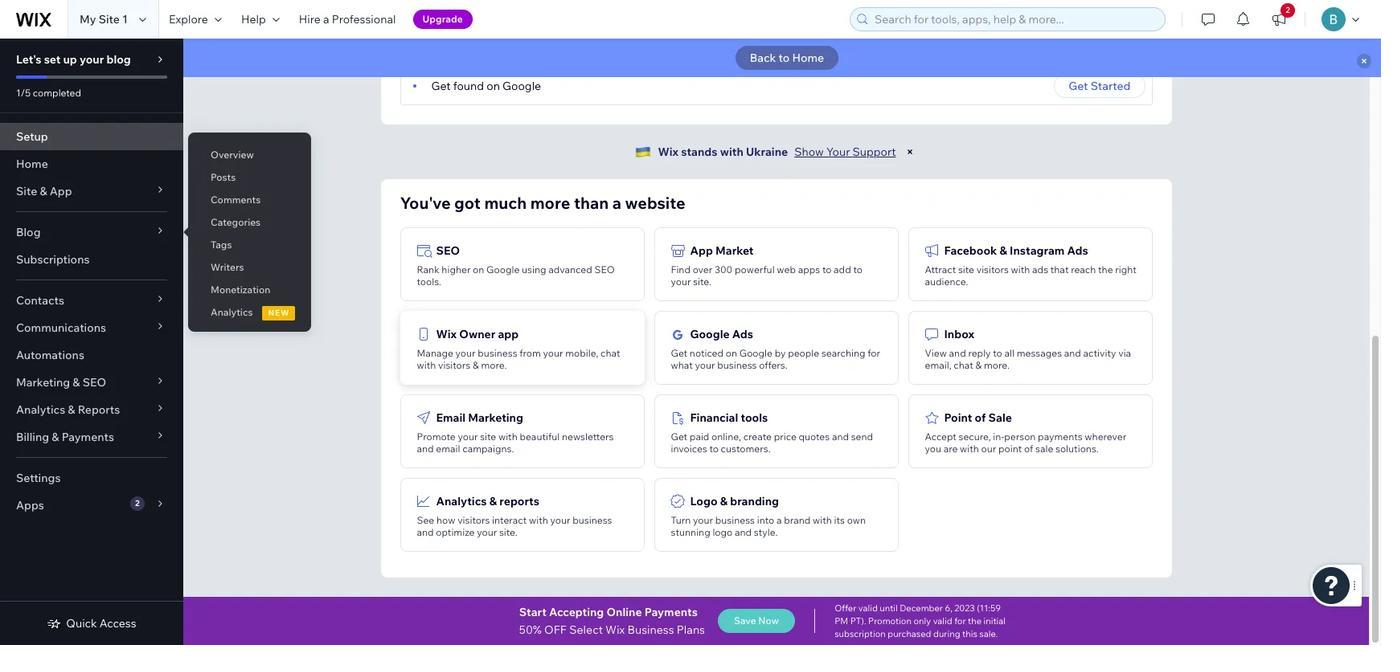 Task type: locate. For each thing, give the bounding box(es) containing it.
& right the billing
[[52, 430, 59, 445]]

payments
[[62, 430, 114, 445], [645, 606, 698, 620]]

site. for market
[[694, 276, 712, 288]]

get left noticed on the bottom of the page
[[671, 347, 688, 360]]

1 vertical spatial wix
[[436, 327, 457, 342]]

logo
[[713, 527, 733, 539]]

with down the reports
[[529, 515, 548, 527]]

started
[[1091, 79, 1131, 93]]

with left 'its' at the right of the page
[[813, 515, 832, 527]]

pt).
[[851, 616, 867, 627]]

seo inside dropdown button
[[83, 376, 106, 390]]

& right facebook
[[1000, 244, 1008, 258]]

site. inside see how visitors interact with your business and optimize your site.
[[499, 527, 518, 539]]

site down 'email marketing'
[[480, 431, 496, 443]]

and right logo
[[735, 527, 752, 539]]

website
[[625, 193, 686, 213]]

2 horizontal spatial seo
[[595, 264, 615, 276]]

0 horizontal spatial more.
[[481, 360, 507, 372]]

google left using
[[487, 264, 520, 276]]

0 horizontal spatial site
[[480, 431, 496, 443]]

google inside rank higher on google using advanced seo tools.
[[487, 264, 520, 276]]

0 horizontal spatial seo
[[83, 376, 106, 390]]

view
[[925, 347, 947, 360]]

for right searching at the bottom right of page
[[868, 347, 881, 360]]

1 horizontal spatial of
[[1025, 443, 1034, 455]]

google up noticed on the bottom of the page
[[691, 327, 730, 342]]

with right are at the right bottom of the page
[[960, 443, 980, 455]]

0 vertical spatial visitors
[[977, 264, 1009, 276]]

by
[[775, 347, 786, 360]]

on
[[487, 79, 500, 93], [473, 264, 485, 276], [726, 347, 738, 360]]

2 horizontal spatial a
[[777, 515, 782, 527]]

0 vertical spatial site.
[[694, 276, 712, 288]]

visitors down analytics & reports
[[458, 515, 490, 527]]

& up interact
[[490, 495, 497, 509]]

visitors inside attract site visitors with ads that reach the right audience.
[[977, 264, 1009, 276]]

visitors down facebook
[[977, 264, 1009, 276]]

with right stands
[[720, 145, 744, 159]]

0 horizontal spatial chat
[[601, 347, 621, 360]]

0 horizontal spatial valid
[[859, 603, 878, 615]]

1 horizontal spatial the
[[1099, 264, 1114, 276]]

of left sale
[[1025, 443, 1034, 455]]

site up the blog
[[16, 184, 37, 199]]

site. left the 300
[[694, 276, 712, 288]]

1 vertical spatial of
[[1025, 443, 1034, 455]]

0 vertical spatial wix
[[658, 145, 679, 159]]

1 horizontal spatial wix
[[606, 623, 625, 638]]

from
[[520, 347, 541, 360]]

1 horizontal spatial 2
[[1286, 5, 1291, 15]]

google right found
[[503, 79, 541, 93]]

0 horizontal spatial 2
[[135, 499, 140, 509]]

1 vertical spatial 2
[[135, 499, 140, 509]]

reports
[[78, 403, 120, 417]]

1 more. from the left
[[481, 360, 507, 372]]

1 horizontal spatial on
[[487, 79, 500, 93]]

more. left messages
[[985, 360, 1010, 372]]

and inside turn your business into a brand with its own stunning logo and style.
[[735, 527, 752, 539]]

0 horizontal spatial ads
[[733, 327, 754, 342]]

1 vertical spatial app
[[691, 244, 713, 258]]

seo up higher at the top of page
[[436, 244, 460, 258]]

via
[[1119, 347, 1132, 360]]

get for get paid online, create price quotes and send invoices to customers.
[[671, 431, 688, 443]]

sale.
[[980, 629, 998, 640]]

wix inside start accepting online payments 50% off select wix business plans
[[606, 623, 625, 638]]

0 vertical spatial home
[[793, 51, 825, 65]]

to left all
[[994, 347, 1003, 360]]

1 vertical spatial home
[[16, 157, 48, 171]]

the left right
[[1099, 264, 1114, 276]]

marketing & seo
[[16, 376, 106, 390]]

0 horizontal spatial payments
[[62, 430, 114, 445]]

ads up reach
[[1068, 244, 1089, 258]]

your down the "logo"
[[693, 515, 714, 527]]

1 horizontal spatial site
[[959, 264, 975, 276]]

what
[[671, 360, 693, 372]]

1 vertical spatial marketing
[[468, 411, 524, 426]]

with down facebook & instagram ads
[[1012, 264, 1031, 276]]

mobile,
[[566, 347, 599, 360]]

seo up analytics & reports popup button
[[83, 376, 106, 390]]

seo right advanced
[[595, 264, 615, 276]]

business inside manage your business from your mobile, chat with visitors & more.
[[478, 347, 518, 360]]

start
[[520, 606, 547, 620]]

& left all
[[976, 360, 982, 372]]

on down google ads
[[726, 347, 738, 360]]

1 vertical spatial a
[[613, 193, 622, 213]]

2 vertical spatial wix
[[606, 623, 625, 638]]

our
[[982, 443, 997, 455]]

get for get found on google
[[432, 79, 451, 93]]

1 vertical spatial payments
[[645, 606, 698, 620]]

google left the by
[[740, 347, 773, 360]]

of up secure,
[[975, 411, 987, 426]]

to
[[779, 51, 790, 65], [823, 264, 832, 276], [854, 264, 863, 276], [994, 347, 1003, 360], [710, 443, 719, 455]]

get inside 'button'
[[1069, 79, 1089, 93]]

site left 1
[[99, 12, 120, 27]]

2 vertical spatial on
[[726, 347, 738, 360]]

on for noticed
[[726, 347, 738, 360]]

1 horizontal spatial valid
[[934, 616, 953, 627]]

0 horizontal spatial on
[[473, 264, 485, 276]]

analytics up the billing
[[16, 403, 65, 417]]

professional
[[332, 12, 396, 27]]

visitors inside see how visitors interact with your business and optimize your site.
[[458, 515, 490, 527]]

1 horizontal spatial payments
[[645, 606, 698, 620]]

help
[[241, 12, 266, 27]]

wix left stands
[[658, 145, 679, 159]]

0 vertical spatial of
[[975, 411, 987, 426]]

get for get started
[[1069, 79, 1089, 93]]

turn your business into a brand with its own stunning logo and style.
[[671, 515, 866, 539]]

0 horizontal spatial site.
[[499, 527, 518, 539]]

on right found
[[487, 79, 500, 93]]

visitors for analytics
[[458, 515, 490, 527]]

site down facebook
[[959, 264, 975, 276]]

site. inside find over 300 powerful web apps to add to your site.
[[694, 276, 712, 288]]

0 vertical spatial for
[[868, 347, 881, 360]]

of
[[975, 411, 987, 426], [1025, 443, 1034, 455]]

offers.
[[759, 360, 788, 372]]

wix for wix owner app
[[436, 327, 457, 342]]

setup
[[16, 130, 48, 144]]

with inside see how visitors interact with your business and optimize your site.
[[529, 515, 548, 527]]

1 horizontal spatial more.
[[985, 360, 1010, 372]]

google inside get noticed on google by people searching for what your business offers.
[[740, 347, 773, 360]]

business inside get noticed on google by people searching for what your business offers.
[[718, 360, 757, 372]]

0 horizontal spatial marketing
[[16, 376, 70, 390]]

your inside sidebar element
[[80, 52, 104, 67]]

with up promote
[[417, 360, 436, 372]]

newsletters
[[562, 431, 614, 443]]

reply
[[969, 347, 991, 360]]

email,
[[925, 360, 952, 372]]

subscriptions link
[[0, 246, 183, 273]]

0 vertical spatial site
[[959, 264, 975, 276]]

your right from
[[543, 347, 563, 360]]

wix down 'online'
[[606, 623, 625, 638]]

2
[[1286, 5, 1291, 15], [135, 499, 140, 509]]

beautiful
[[520, 431, 560, 443]]

ads up get noticed on google by people searching for what your business offers.
[[733, 327, 754, 342]]

1 vertical spatial seo
[[595, 264, 615, 276]]

attract site visitors with ads that reach the right audience.
[[925, 264, 1137, 288]]

app up the over
[[691, 244, 713, 258]]

0 vertical spatial the
[[1099, 264, 1114, 276]]

get left the paid
[[671, 431, 688, 443]]

1 vertical spatial for
[[955, 616, 967, 627]]

got
[[455, 193, 481, 213]]

on inside get noticed on google by people searching for what your business offers.
[[726, 347, 738, 360]]

and inside see how visitors interact with your business and optimize your site.
[[417, 527, 434, 539]]

0 vertical spatial marketing
[[16, 376, 70, 390]]

support
[[853, 145, 897, 159]]

1 horizontal spatial marketing
[[468, 411, 524, 426]]

chat right email,
[[954, 360, 974, 372]]

inbox
[[945, 327, 975, 342]]

for inside offer valid until december 6, 2023 (11:59 pm pt). promotion only valid for the initial subscription purchased during this sale.
[[955, 616, 967, 627]]

setup link
[[0, 123, 183, 150]]

a right hire
[[323, 12, 329, 27]]

home inside button
[[793, 51, 825, 65]]

for down 2023
[[955, 616, 967, 627]]

payments inside start accepting online payments 50% off select wix business plans
[[645, 606, 698, 620]]

payments inside popup button
[[62, 430, 114, 445]]

marketing up promote your site with beautiful newsletters and email campaigns.
[[468, 411, 524, 426]]

with
[[720, 145, 744, 159], [1012, 264, 1031, 276], [417, 360, 436, 372], [499, 431, 518, 443], [960, 443, 980, 455], [529, 515, 548, 527], [813, 515, 832, 527]]

manage your business from your mobile, chat with visitors & more.
[[417, 347, 621, 372]]

2 horizontal spatial analytics
[[436, 495, 487, 509]]

payments up plans
[[645, 606, 698, 620]]

audience.
[[925, 276, 969, 288]]

app
[[50, 184, 72, 199], [691, 244, 713, 258]]

marketing inside dropdown button
[[16, 376, 70, 390]]

& left reports on the bottom left of page
[[68, 403, 75, 417]]

and left email
[[417, 443, 434, 455]]

financial tools
[[691, 411, 768, 426]]

1 vertical spatial visitors
[[438, 360, 471, 372]]

searching
[[822, 347, 866, 360]]

6,
[[945, 603, 953, 615]]

1 vertical spatial ads
[[733, 327, 754, 342]]

rank
[[417, 264, 440, 276]]

your inside promote your site with beautiful newsletters and email campaigns.
[[458, 431, 478, 443]]

on for higher
[[473, 264, 485, 276]]

0 vertical spatial analytics
[[211, 306, 253, 319]]

with inside manage your business from your mobile, chat with visitors & more.
[[417, 360, 436, 372]]

0 horizontal spatial of
[[975, 411, 987, 426]]

financial
[[691, 411, 739, 426]]

1 horizontal spatial site
[[99, 12, 120, 27]]

marketing down automations
[[16, 376, 70, 390]]

accept
[[925, 431, 957, 443]]

0 vertical spatial a
[[323, 12, 329, 27]]

0 horizontal spatial the
[[968, 616, 982, 627]]

tags link
[[188, 232, 312, 259]]

&
[[40, 184, 47, 199], [1000, 244, 1008, 258], [473, 360, 479, 372], [976, 360, 982, 372], [73, 376, 80, 390], [68, 403, 75, 417], [52, 430, 59, 445], [490, 495, 497, 509], [720, 495, 728, 509]]

accepting
[[549, 606, 604, 620]]

customers.
[[721, 443, 771, 455]]

wherever
[[1085, 431, 1127, 443]]

promote
[[417, 431, 456, 443]]

and left send
[[832, 431, 849, 443]]

home down setup in the top left of the page
[[16, 157, 48, 171]]

home inside sidebar element
[[16, 157, 48, 171]]

0 vertical spatial app
[[50, 184, 72, 199]]

app down home link on the top left of the page
[[50, 184, 72, 199]]

analytics & reports button
[[0, 397, 183, 424]]

with inside turn your business into a brand with its own stunning logo and style.
[[813, 515, 832, 527]]

automations
[[16, 348, 84, 363]]

all
[[1005, 347, 1015, 360]]

sale
[[1036, 443, 1054, 455]]

2 more. from the left
[[985, 360, 1010, 372]]

get inside the get paid online, create price quotes and send invoices to customers.
[[671, 431, 688, 443]]

email
[[436, 443, 461, 455]]

0 vertical spatial seo
[[436, 244, 460, 258]]

payments down analytics & reports popup button
[[62, 430, 114, 445]]

valid up during
[[934, 616, 953, 627]]

1 horizontal spatial analytics
[[211, 306, 253, 319]]

1 horizontal spatial chat
[[954, 360, 974, 372]]

home
[[793, 51, 825, 65], [16, 157, 48, 171]]

2 horizontal spatial on
[[726, 347, 738, 360]]

1 horizontal spatial a
[[613, 193, 622, 213]]

save now
[[734, 615, 780, 627]]

1 horizontal spatial app
[[691, 244, 713, 258]]

1 vertical spatial site
[[480, 431, 496, 443]]

2 vertical spatial a
[[777, 515, 782, 527]]

0 vertical spatial ads
[[1068, 244, 1089, 258]]

1 horizontal spatial site.
[[694, 276, 712, 288]]

1 vertical spatial site.
[[499, 527, 518, 539]]

analytics & reports
[[436, 495, 540, 509]]

your down 'email marketing'
[[458, 431, 478, 443]]

person
[[1005, 431, 1036, 443]]

tools.
[[417, 276, 442, 288]]

& up the blog
[[40, 184, 47, 199]]

0 horizontal spatial a
[[323, 12, 329, 27]]

& right the "logo"
[[720, 495, 728, 509]]

chat right mobile, on the left bottom of page
[[601, 347, 621, 360]]

a right into
[[777, 515, 782, 527]]

a right than
[[613, 193, 622, 213]]

site
[[959, 264, 975, 276], [480, 431, 496, 443]]

show
[[795, 145, 824, 159]]

and left activity
[[1065, 347, 1082, 360]]

0 horizontal spatial home
[[16, 157, 48, 171]]

blog
[[107, 52, 131, 67]]

google
[[503, 79, 541, 93], [487, 264, 520, 276], [691, 327, 730, 342], [740, 347, 773, 360]]

analytics up "how"
[[436, 495, 487, 509]]

how
[[437, 515, 456, 527]]

2 horizontal spatial wix
[[658, 145, 679, 159]]

turn
[[671, 515, 691, 527]]

offer
[[835, 603, 857, 615]]

your left the over
[[671, 276, 691, 288]]

& for billing & payments
[[52, 430, 59, 445]]

seo
[[436, 244, 460, 258], [595, 264, 615, 276], [83, 376, 106, 390]]

on right higher at the top of page
[[473, 264, 485, 276]]

noticed
[[690, 347, 724, 360]]

on inside rank higher on google using advanced seo tools.
[[473, 264, 485, 276]]

0 vertical spatial on
[[487, 79, 500, 93]]

site. down the reports
[[499, 527, 518, 539]]

with left beautiful
[[499, 431, 518, 443]]

your right up
[[80, 52, 104, 67]]

email marketing
[[436, 411, 524, 426]]

see how visitors interact with your business and optimize your site.
[[417, 515, 613, 539]]

home right back at top right
[[793, 51, 825, 65]]

& up analytics & reports
[[73, 376, 80, 390]]

find over 300 powerful web apps to add to your site.
[[671, 264, 863, 288]]

0 vertical spatial payments
[[62, 430, 114, 445]]

2 vertical spatial analytics
[[436, 495, 487, 509]]

valid up pt). at right
[[859, 603, 878, 615]]

categories
[[211, 216, 261, 228]]

1 vertical spatial the
[[968, 616, 982, 627]]

get inside get noticed on google by people searching for what your business offers.
[[671, 347, 688, 360]]

your right interact
[[551, 515, 571, 527]]

add
[[834, 264, 852, 276]]

back to home
[[750, 51, 825, 65]]

get for get noticed on google by people searching for what your business offers.
[[671, 347, 688, 360]]

and left "how"
[[417, 527, 434, 539]]

wix for wix stands with ukraine show your support
[[658, 145, 679, 159]]

1 horizontal spatial home
[[793, 51, 825, 65]]

1 vertical spatial site
[[16, 184, 37, 199]]

analytics inside popup button
[[16, 403, 65, 417]]

send
[[852, 431, 874, 443]]

visitors for facebook
[[977, 264, 1009, 276]]

quick access
[[66, 617, 136, 631]]

& down owner
[[473, 360, 479, 372]]

0 horizontal spatial app
[[50, 184, 72, 199]]

wix
[[658, 145, 679, 159], [436, 327, 457, 342], [606, 623, 625, 638]]

app inside dropdown button
[[50, 184, 72, 199]]

wix up manage
[[436, 327, 457, 342]]

0 vertical spatial 2
[[1286, 5, 1291, 15]]

get left started
[[1069, 79, 1089, 93]]

your down analytics & reports
[[477, 527, 497, 539]]

0 horizontal spatial site
[[16, 184, 37, 199]]

& inside manage your business from your mobile, chat with visitors & more.
[[473, 360, 479, 372]]

1 vertical spatial analytics
[[16, 403, 65, 417]]

the inside offer valid until december 6, 2023 (11:59 pm pt). promotion only valid for the initial subscription purchased during this sale.
[[968, 616, 982, 627]]

your right what
[[695, 360, 716, 372]]

apps
[[16, 499, 44, 513]]

analytics
[[211, 306, 253, 319], [16, 403, 65, 417], [436, 495, 487, 509]]

2 vertical spatial visitors
[[458, 515, 490, 527]]

0 horizontal spatial wix
[[436, 327, 457, 342]]

0 horizontal spatial analytics
[[16, 403, 65, 417]]

get left found
[[432, 79, 451, 93]]

to right invoices
[[710, 443, 719, 455]]

1 vertical spatial on
[[473, 264, 485, 276]]

business
[[478, 347, 518, 360], [718, 360, 757, 372], [573, 515, 613, 527], [716, 515, 755, 527]]

home link
[[0, 150, 183, 178]]

1 horizontal spatial for
[[955, 616, 967, 627]]

0 horizontal spatial for
[[868, 347, 881, 360]]

visitors down owner
[[438, 360, 471, 372]]

the up 'this'
[[968, 616, 982, 627]]

to right back at top right
[[779, 51, 790, 65]]

categories link
[[188, 209, 312, 236]]

analytics down monetization
[[211, 306, 253, 319]]

more. down app
[[481, 360, 507, 372]]

2 vertical spatial seo
[[83, 376, 106, 390]]



Task type: vqa. For each thing, say whether or not it's contained in the screenshot.


Task type: describe. For each thing, give the bounding box(es) containing it.
& for site & app
[[40, 184, 47, 199]]

my
[[80, 12, 96, 27]]

pm
[[835, 616, 849, 627]]

back to home alert
[[183, 39, 1382, 77]]

instagram
[[1010, 244, 1065, 258]]

to inside the get paid online, create price quotes and send invoices to customers.
[[710, 443, 719, 455]]

hire
[[299, 12, 321, 27]]

plans
[[677, 623, 705, 638]]

& inside view and reply to all messages and activity via email, chat & more.
[[976, 360, 982, 372]]

1
[[122, 12, 128, 27]]

interact
[[492, 515, 527, 527]]

hire a professional link
[[289, 0, 406, 39]]

business inside see how visitors interact with your business and optimize your site.
[[573, 515, 613, 527]]

manage
[[417, 347, 454, 360]]

& for marketing & seo
[[73, 376, 80, 390]]

get started
[[1069, 79, 1131, 93]]

price
[[774, 431, 797, 443]]

stands
[[681, 145, 718, 159]]

2 button
[[1262, 0, 1297, 39]]

chat inside manage your business from your mobile, chat with visitors & more.
[[601, 347, 621, 360]]

1 horizontal spatial seo
[[436, 244, 460, 258]]

more. inside manage your business from your mobile, chat with visitors & more.
[[481, 360, 507, 372]]

now
[[759, 615, 780, 627]]

own
[[848, 515, 866, 527]]

than
[[574, 193, 609, 213]]

off
[[545, 623, 567, 638]]

style.
[[754, 527, 778, 539]]

quotes
[[799, 431, 830, 443]]

app
[[498, 327, 519, 342]]

ads
[[1033, 264, 1049, 276]]

online,
[[712, 431, 742, 443]]

site inside dropdown button
[[16, 184, 37, 199]]

ukraine
[[746, 145, 788, 159]]

& for facebook & instagram ads
[[1000, 244, 1008, 258]]

during
[[934, 629, 961, 640]]

chat inside view and reply to all messages and activity via email, chat & more.
[[954, 360, 974, 372]]

point
[[999, 443, 1023, 455]]

new
[[268, 308, 290, 319]]

and inside the get paid online, create price quotes and send invoices to customers.
[[832, 431, 849, 443]]

save
[[734, 615, 757, 627]]

seo inside rank higher on google using advanced seo tools.
[[595, 264, 615, 276]]

analytics for analytics
[[211, 306, 253, 319]]

your inside get noticed on google by people searching for what your business offers.
[[695, 360, 716, 372]]

that
[[1051, 264, 1069, 276]]

reports
[[500, 495, 540, 509]]

powerful
[[735, 264, 775, 276]]

to inside view and reply to all messages and activity via email, chat & more.
[[994, 347, 1003, 360]]

your down owner
[[456, 347, 476, 360]]

(11:59
[[977, 603, 1001, 615]]

wix stands with ukraine show your support
[[658, 145, 897, 159]]

2 inside sidebar element
[[135, 499, 140, 509]]

& for analytics & reports
[[68, 403, 75, 417]]

set
[[44, 52, 61, 67]]

marketing & seo button
[[0, 369, 183, 397]]

of inside accept secure, in-person payments wherever you are with our point of sale solutions.
[[1025, 443, 1034, 455]]

1 horizontal spatial ads
[[1068, 244, 1089, 258]]

up
[[63, 52, 77, 67]]

0 vertical spatial site
[[99, 12, 120, 27]]

writers link
[[188, 254, 312, 282]]

site. for &
[[499, 527, 518, 539]]

over
[[693, 264, 713, 276]]

attract
[[925, 264, 957, 276]]

on for found
[[487, 79, 500, 93]]

google for noticed
[[740, 347, 773, 360]]

more
[[531, 193, 571, 213]]

monetization
[[211, 284, 271, 296]]

tools
[[741, 411, 768, 426]]

with inside attract site visitors with ads that reach the right audience.
[[1012, 264, 1031, 276]]

communications
[[16, 321, 106, 335]]

facebook & instagram ads
[[945, 244, 1089, 258]]

blog button
[[0, 219, 183, 246]]

december
[[900, 603, 944, 615]]

invoices
[[671, 443, 708, 455]]

brand
[[784, 515, 811, 527]]

logo
[[691, 495, 718, 509]]

sale
[[989, 411, 1013, 426]]

1 vertical spatial valid
[[934, 616, 953, 627]]

and inside promote your site with beautiful newsletters and email campaigns.
[[417, 443, 434, 455]]

sidebar element
[[0, 39, 183, 646]]

select
[[570, 623, 603, 638]]

you
[[925, 443, 942, 455]]

owner
[[460, 327, 496, 342]]

hire a professional
[[299, 12, 396, 27]]

settings
[[16, 471, 61, 486]]

google for higher
[[487, 264, 520, 276]]

the inside attract site visitors with ads that reach the right audience.
[[1099, 264, 1114, 276]]

site inside promote your site with beautiful newsletters and email campaigns.
[[480, 431, 496, 443]]

analytics for analytics & reports
[[436, 495, 487, 509]]

this
[[963, 629, 978, 640]]

in-
[[994, 431, 1005, 443]]

more. inside view and reply to all messages and activity via email, chat & more.
[[985, 360, 1010, 372]]

for inside get noticed on google by people searching for what your business offers.
[[868, 347, 881, 360]]

communications button
[[0, 315, 183, 342]]

email
[[436, 411, 466, 426]]

show your support button
[[795, 145, 897, 159]]

solutions.
[[1056, 443, 1099, 455]]

web
[[777, 264, 796, 276]]

writers
[[211, 261, 244, 273]]

view and reply to all messages and activity via email, chat & more.
[[925, 347, 1132, 372]]

with inside promote your site with beautiful newsletters and email campaigns.
[[499, 431, 518, 443]]

site & app button
[[0, 178, 183, 205]]

until
[[880, 603, 898, 615]]

0 vertical spatial valid
[[859, 603, 878, 615]]

& for analytics & reports
[[490, 495, 497, 509]]

to inside button
[[779, 51, 790, 65]]

contacts
[[16, 294, 64, 308]]

Search for tools, apps, help & more... field
[[870, 8, 1161, 31]]

back to home button
[[736, 46, 839, 70]]

subscriptions
[[16, 253, 90, 267]]

google for found
[[503, 79, 541, 93]]

to right add
[[854, 264, 863, 276]]

quick
[[66, 617, 97, 631]]

and down inbox
[[950, 347, 967, 360]]

posts
[[211, 171, 236, 183]]

site inside attract site visitors with ads that reach the right audience.
[[959, 264, 975, 276]]

your inside turn your business into a brand with its own stunning logo and style.
[[693, 515, 714, 527]]

your inside find over 300 powerful web apps to add to your site.
[[671, 276, 691, 288]]

2023
[[955, 603, 975, 615]]

visitors inside manage your business from your mobile, chat with visitors & more.
[[438, 360, 471, 372]]

billing & payments
[[16, 430, 114, 445]]

billing
[[16, 430, 49, 445]]

wix owner app
[[436, 327, 519, 342]]

point of sale
[[945, 411, 1013, 426]]

comments link
[[188, 187, 312, 214]]

upgrade button
[[413, 10, 473, 29]]

business inside turn your business into a brand with its own stunning logo and style.
[[716, 515, 755, 527]]

2 inside button
[[1286, 5, 1291, 15]]

subscription
[[835, 629, 886, 640]]

completed
[[33, 87, 81, 99]]

business
[[628, 623, 675, 638]]

with inside accept secure, in-person payments wherever you are with our point of sale solutions.
[[960, 443, 980, 455]]

my site 1
[[80, 12, 128, 27]]

a inside turn your business into a brand with its own stunning logo and style.
[[777, 515, 782, 527]]

analytics for analytics & reports
[[16, 403, 65, 417]]

contacts button
[[0, 287, 183, 315]]

see
[[417, 515, 435, 527]]

activity
[[1084, 347, 1117, 360]]

to left add
[[823, 264, 832, 276]]

& for logo & branding
[[720, 495, 728, 509]]



